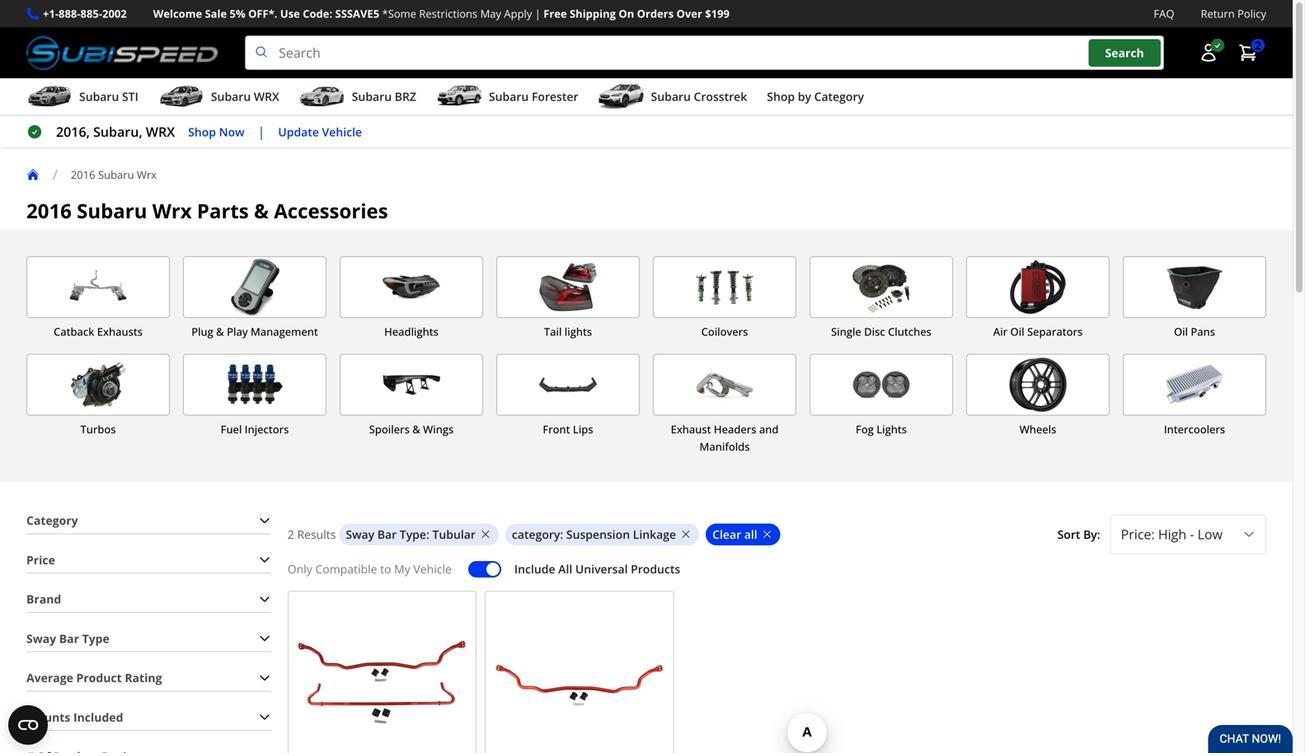 Task type: locate. For each thing, give the bounding box(es) containing it.
& for spoilers
[[413, 422, 420, 437]]

a subaru wrx thumbnail image image
[[158, 84, 204, 109]]

catback exhausts button
[[26, 257, 170, 341]]

0 horizontal spatial sway
[[26, 631, 56, 647]]

1 vertical spatial 2016
[[26, 198, 72, 224]]

1 horizontal spatial sway
[[346, 527, 375, 543]]

2016,
[[56, 123, 90, 141]]

type
[[400, 527, 426, 543], [82, 631, 110, 647]]

shop inside dropdown button
[[767, 89, 795, 104]]

bar
[[378, 527, 397, 543], [59, 631, 79, 647]]

1 vertical spatial |
[[258, 123, 265, 141]]

1 vertical spatial &
[[216, 325, 224, 340]]

bar up the average
[[59, 631, 79, 647]]

2016 subaru wrx
[[71, 168, 157, 182]]

sway for sway bar type
[[26, 631, 56, 647]]

return policy
[[1201, 6, 1267, 21]]

1 horizontal spatial 2
[[1255, 37, 1262, 53]]

2016 down /
[[26, 198, 72, 224]]

type up my
[[400, 527, 426, 543]]

2016
[[71, 168, 95, 182], [26, 198, 72, 224]]

0 horizontal spatial 2
[[288, 527, 294, 543]]

1 horizontal spatial wrx
[[254, 89, 279, 104]]

subaru left forester
[[489, 89, 529, 104]]

update vehicle
[[278, 124, 362, 140]]

home image
[[26, 168, 40, 182]]

subaru inside subaru forester dropdown button
[[489, 89, 529, 104]]

intercoolers image
[[1124, 355, 1266, 415]]

2 left results
[[288, 527, 294, 543]]

& right parts
[[254, 198, 269, 224]]

fuel
[[221, 422, 242, 437]]

0 horizontal spatial vehicle
[[322, 124, 362, 140]]

1 : from the left
[[426, 527, 430, 543]]

category inside dropdown button
[[26, 513, 78, 529]]

1 horizontal spatial bar
[[378, 527, 397, 543]]

sway bar type : tubular
[[346, 527, 476, 543]]

1 vertical spatial bar
[[59, 631, 79, 647]]

subaru forester
[[489, 89, 579, 104]]

front lips button
[[497, 354, 640, 456]]

type for sway bar type : tubular
[[400, 527, 426, 543]]

1 vertical spatial 2
[[288, 527, 294, 543]]

885-
[[80, 6, 102, 21]]

0 horizontal spatial oil
[[1011, 325, 1025, 340]]

category
[[815, 89, 864, 104]]

subaru
[[79, 89, 119, 104], [211, 89, 251, 104], [352, 89, 392, 104], [489, 89, 529, 104], [651, 89, 691, 104]]

product
[[76, 671, 122, 686]]

subaru inside subaru sti dropdown button
[[79, 89, 119, 104]]

results
[[297, 527, 336, 543]]

0 horizontal spatial shop
[[188, 124, 216, 140]]

:
[[426, 527, 430, 543], [560, 527, 564, 543]]

category
[[26, 513, 78, 529], [512, 527, 560, 543]]

headlights button
[[340, 257, 483, 341]]

exhaust headers and manifolds button
[[653, 354, 797, 456]]

policy
[[1238, 6, 1267, 21]]

subaru inside subaru brz dropdown button
[[352, 89, 392, 104]]

by:
[[1084, 527, 1101, 543]]

0 horizontal spatial &
[[216, 325, 224, 340]]

average product rating button
[[26, 666, 271, 691]]

price button
[[26, 548, 271, 573]]

& left "play"
[[216, 325, 224, 340]]

type up average product rating
[[82, 631, 110, 647]]

shop left by
[[767, 89, 795, 104]]

2 oil from the left
[[1175, 325, 1189, 340]]

plug & play management button
[[183, 257, 327, 341]]

&
[[254, 198, 269, 224], [216, 325, 224, 340], [413, 422, 420, 437]]

1 horizontal spatial vehicle
[[414, 562, 452, 578]]

oil pans image
[[1124, 257, 1266, 318]]

search input field
[[245, 36, 1165, 70]]

linkage
[[633, 527, 676, 543]]

2 inside button
[[1255, 37, 1262, 53]]

|
[[535, 6, 541, 21], [258, 123, 265, 141]]

tail
[[544, 325, 562, 340]]

intercoolers
[[1165, 422, 1226, 437]]

1 horizontal spatial shop
[[767, 89, 795, 104]]

subaru,
[[93, 123, 142, 141]]

bar up to
[[378, 527, 397, 543]]

eibach anti roll front and rear sway bar kit - 2015+ wrx image
[[295, 599, 470, 754]]

vehicle right my
[[414, 562, 452, 578]]

include all universal products
[[515, 562, 681, 578]]

fog
[[856, 422, 874, 437]]

1 horizontal spatial category
[[512, 527, 560, 543]]

| left free
[[535, 6, 541, 21]]

oil left pans
[[1175, 325, 1189, 340]]

separators
[[1028, 325, 1083, 340]]

subaru inside subaru wrx "dropdown button"
[[211, 89, 251, 104]]

fog lights image
[[811, 355, 953, 415]]

my
[[394, 562, 411, 578]]

0 vertical spatial shop
[[767, 89, 795, 104]]

air
[[994, 325, 1008, 340]]

1 horizontal spatial &
[[254, 198, 269, 224]]

1 horizontal spatial oil
[[1175, 325, 1189, 340]]

a subaru forester thumbnail image image
[[436, 84, 482, 109]]

0 vertical spatial wrx
[[254, 89, 279, 104]]

apply
[[504, 6, 532, 21]]

shop for shop by category
[[767, 89, 795, 104]]

2 vertical spatial &
[[413, 422, 420, 437]]

sway bar type button
[[26, 627, 271, 652]]

1 vertical spatial subaru
[[77, 198, 147, 224]]

subaru crosstrek
[[651, 89, 748, 104]]

suspension
[[567, 527, 630, 543]]

subaru wrx
[[211, 89, 279, 104]]

2 down policy
[[1255, 37, 1262, 53]]

2 : from the left
[[560, 527, 564, 543]]

0 vertical spatial subaru
[[98, 168, 134, 182]]

1 subaru from the left
[[79, 89, 119, 104]]

brand button
[[26, 587, 271, 613]]

0 horizontal spatial bar
[[59, 631, 79, 647]]

1 vertical spatial sway
[[26, 631, 56, 647]]

0 horizontal spatial wrx
[[146, 123, 175, 141]]

sale
[[205, 6, 227, 21]]

exhausts
[[97, 325, 143, 340]]

0 horizontal spatial :
[[426, 527, 430, 543]]

sway up only compatible to my vehicle at the left
[[346, 527, 375, 543]]

1 vertical spatial wrx
[[152, 198, 192, 224]]

: left tubular
[[426, 527, 430, 543]]

vehicle down subaru brz dropdown button
[[322, 124, 362, 140]]

3 subaru from the left
[[352, 89, 392, 104]]

spoilers & wings button
[[340, 354, 483, 456]]

0 vertical spatial bar
[[378, 527, 397, 543]]

subaru inside subaru crosstrek dropdown button
[[651, 89, 691, 104]]

sway inside dropdown button
[[26, 631, 56, 647]]

| right "now"
[[258, 123, 265, 141]]

0 horizontal spatial type
[[82, 631, 110, 647]]

front lips
[[543, 422, 594, 437]]

0 vertical spatial type
[[400, 527, 426, 543]]

shop left "now"
[[188, 124, 216, 140]]

sway
[[346, 527, 375, 543], [26, 631, 56, 647]]

0 vertical spatial wrx
[[137, 168, 157, 182]]

5%
[[230, 6, 246, 21]]

subaru crosstrek button
[[598, 82, 748, 115]]

exhaust
[[671, 422, 711, 437]]

1 horizontal spatial type
[[400, 527, 426, 543]]

subaru
[[98, 168, 134, 182], [77, 198, 147, 224]]

wings
[[423, 422, 454, 437]]

0 vertical spatial |
[[535, 6, 541, 21]]

wrx up update
[[254, 89, 279, 104]]

0 vertical spatial vehicle
[[322, 124, 362, 140]]

subaru left brz
[[352, 89, 392, 104]]

vehicle
[[322, 124, 362, 140], [414, 562, 452, 578]]

subaru down 2016, subaru, wrx
[[98, 168, 134, 182]]

: up all
[[560, 527, 564, 543]]

subaru left sti
[[79, 89, 119, 104]]

1 vertical spatial shop
[[188, 124, 216, 140]]

now
[[219, 124, 245, 140]]

on
[[619, 6, 635, 21]]

subaru right "a subaru crosstrek thumbnail image"
[[651, 89, 691, 104]]

type inside dropdown button
[[82, 631, 110, 647]]

1 horizontal spatial :
[[560, 527, 564, 543]]

sway down brand
[[26, 631, 56, 647]]

wrx down a subaru wrx thumbnail image on the left of page
[[146, 123, 175, 141]]

category for category : suspension linkage
[[512, 527, 560, 543]]

2 for 2
[[1255, 37, 1262, 53]]

products
[[631, 562, 681, 578]]

category up price
[[26, 513, 78, 529]]

2016 right /
[[71, 168, 95, 182]]

tail lights image
[[497, 257, 639, 318]]

bar inside dropdown button
[[59, 631, 79, 647]]

headlights
[[384, 325, 439, 340]]

sssave5
[[335, 6, 380, 21]]

subaru for subaru sti
[[79, 89, 119, 104]]

0 vertical spatial 2016
[[71, 168, 95, 182]]

clear all
[[713, 527, 758, 543]]

4 subaru from the left
[[489, 89, 529, 104]]

0 horizontal spatial category
[[26, 513, 78, 529]]

2 results
[[288, 527, 336, 543]]

subaru for subaru wrx
[[211, 89, 251, 104]]

and
[[760, 422, 779, 437]]

sort by:
[[1058, 527, 1101, 543]]

subaru up "now"
[[211, 89, 251, 104]]

a subaru brz thumbnail image image
[[299, 84, 345, 109]]

category up 'include'
[[512, 527, 560, 543]]

single disc clutches button
[[810, 257, 954, 341]]

wrx down subaru,
[[137, 168, 157, 182]]

5 subaru from the left
[[651, 89, 691, 104]]

& left wings
[[413, 422, 420, 437]]

intercoolers button
[[1123, 354, 1267, 456]]

0 vertical spatial 2
[[1255, 37, 1262, 53]]

1 vertical spatial type
[[82, 631, 110, 647]]

mounts included
[[26, 710, 123, 726]]

2 horizontal spatial &
[[413, 422, 420, 437]]

only
[[288, 562, 312, 578]]

wrx left parts
[[152, 198, 192, 224]]

oil right air
[[1011, 325, 1025, 340]]

average
[[26, 671, 73, 686]]

2016, subaru, wrx
[[56, 123, 175, 141]]

0 vertical spatial sway
[[346, 527, 375, 543]]

restrictions
[[419, 6, 478, 21]]

return policy link
[[1201, 5, 1267, 22]]

coilovers
[[702, 325, 748, 340]]

2016 subaru wrx link
[[71, 168, 170, 182]]

2 subaru from the left
[[211, 89, 251, 104]]

spoilers & wings image
[[341, 355, 483, 415]]

subaru for subaru forester
[[489, 89, 529, 104]]

subaru down 2016 subaru wrx
[[77, 198, 147, 224]]

1 vertical spatial wrx
[[146, 123, 175, 141]]

fuel injectors image
[[184, 355, 326, 415]]

to
[[380, 562, 391, 578]]



Task type: describe. For each thing, give the bounding box(es) containing it.
disc
[[865, 325, 886, 340]]

wrx for 2016 subaru wrx parts & accessories
[[152, 198, 192, 224]]

air oil separators image
[[968, 257, 1109, 318]]

clear
[[713, 527, 742, 543]]

search button
[[1089, 39, 1161, 67]]

2 for 2 results
[[288, 527, 294, 543]]

a subaru sti thumbnail image image
[[26, 84, 73, 109]]

update vehicle button
[[278, 123, 362, 141]]

type for sway bar type
[[82, 631, 110, 647]]

1 vertical spatial vehicle
[[414, 562, 452, 578]]

subaru brz
[[352, 89, 417, 104]]

2016 for 2016 subaru wrx
[[71, 168, 95, 182]]

0 vertical spatial &
[[254, 198, 269, 224]]

vehicle inside button
[[322, 124, 362, 140]]

may
[[481, 6, 502, 21]]

select... image
[[1243, 528, 1256, 542]]

1 horizontal spatial |
[[535, 6, 541, 21]]

brand
[[26, 592, 61, 607]]

wheels
[[1020, 422, 1057, 437]]

include
[[515, 562, 556, 578]]

subaru brz button
[[299, 82, 417, 115]]

off*.
[[248, 6, 278, 21]]

compatible
[[315, 562, 377, 578]]

2016 subaru wrx parts & accessories
[[26, 198, 388, 224]]

/
[[53, 166, 58, 184]]

subaru for 2016 subaru wrx
[[98, 168, 134, 182]]

+1-888-885-2002 link
[[43, 5, 127, 22]]

single disc clutches
[[832, 325, 932, 340]]

wheels image
[[968, 355, 1109, 415]]

turbos button
[[26, 354, 170, 456]]

wrx for 2016 subaru wrx
[[137, 168, 157, 182]]

only compatible to my vehicle
[[288, 562, 452, 578]]

Select... button
[[1111, 515, 1267, 555]]

air oil separators button
[[967, 257, 1110, 341]]

plug
[[192, 325, 213, 340]]

category for category
[[26, 513, 78, 529]]

tubular
[[433, 527, 476, 543]]

button image
[[1199, 43, 1219, 63]]

lights
[[877, 422, 907, 437]]

2002
[[102, 6, 127, 21]]

1 oil from the left
[[1011, 325, 1025, 340]]

front lips image
[[497, 355, 639, 415]]

catback exhausts image
[[27, 257, 169, 318]]

shop now
[[188, 124, 245, 140]]

subaru wrx button
[[158, 82, 279, 115]]

management
[[251, 325, 318, 340]]

bar for sway bar type : tubular
[[378, 527, 397, 543]]

0 horizontal spatial |
[[258, 123, 265, 141]]

manifolds
[[700, 440, 750, 454]]

front
[[543, 422, 570, 437]]

pans
[[1191, 325, 1216, 340]]

shop for shop now
[[188, 124, 216, 140]]

free
[[544, 6, 567, 21]]

wheels button
[[967, 354, 1110, 456]]

subaru for 2016 subaru wrx parts & accessories
[[77, 198, 147, 224]]

subaru for subaru brz
[[352, 89, 392, 104]]

all
[[559, 562, 573, 578]]

bar for sway bar type
[[59, 631, 79, 647]]

sway bar type
[[26, 631, 110, 647]]

shipping
[[570, 6, 616, 21]]

play
[[227, 325, 248, 340]]

coilovers image
[[654, 257, 796, 318]]

wrx inside "dropdown button"
[[254, 89, 279, 104]]

turbos
[[80, 422, 116, 437]]

single disc clutches image
[[811, 257, 953, 318]]

plug & play management
[[192, 325, 318, 340]]

code:
[[303, 6, 333, 21]]

orders
[[637, 6, 674, 21]]

subaru sti
[[79, 89, 138, 104]]

shop by category
[[767, 89, 864, 104]]

sti
[[122, 89, 138, 104]]

air oil separators
[[994, 325, 1083, 340]]

fuel injectors
[[221, 422, 289, 437]]

parts
[[197, 198, 249, 224]]

catback
[[54, 325, 94, 340]]

2016 for 2016 subaru wrx parts & accessories
[[26, 198, 72, 224]]

tail lights button
[[497, 257, 640, 341]]

tail lights
[[544, 325, 592, 340]]

crosstrek
[[694, 89, 748, 104]]

accessories
[[274, 198, 388, 224]]

exhaust headers and manifolds
[[671, 422, 779, 454]]

spoilers
[[369, 422, 410, 437]]

welcome
[[153, 6, 202, 21]]

shop by category button
[[767, 82, 864, 115]]

price
[[26, 552, 55, 568]]

turbos image
[[27, 355, 169, 415]]

brz
[[395, 89, 417, 104]]

plug & play management image
[[184, 257, 326, 318]]

888-
[[59, 6, 80, 21]]

fog lights
[[856, 422, 907, 437]]

single
[[832, 325, 862, 340]]

fuel injectors button
[[183, 354, 327, 456]]

a subaru crosstrek thumbnail image image
[[598, 84, 645, 109]]

headers
[[714, 422, 757, 437]]

rating
[[125, 671, 162, 686]]

+1-
[[43, 6, 59, 21]]

lips
[[573, 422, 594, 437]]

eibach anti roll 25mm front sway bar kit - 2015+ wrx image
[[493, 599, 667, 754]]

subaru for subaru crosstrek
[[651, 89, 691, 104]]

coilovers button
[[653, 257, 797, 341]]

sort
[[1058, 527, 1081, 543]]

& for plug
[[216, 325, 224, 340]]

exhaust headers and manifolds image
[[654, 355, 796, 415]]

over
[[677, 6, 703, 21]]

subispeed logo image
[[26, 36, 219, 70]]

subaru forester button
[[436, 82, 579, 115]]

$199
[[705, 6, 730, 21]]

update
[[278, 124, 319, 140]]

open widget image
[[8, 706, 48, 746]]

headlights image
[[341, 257, 483, 318]]

injectors
[[245, 422, 289, 437]]

mounts included button
[[26, 705, 271, 731]]

sway for sway bar type : tubular
[[346, 527, 375, 543]]



Task type: vqa. For each thing, say whether or not it's contained in the screenshot.
custom,
no



